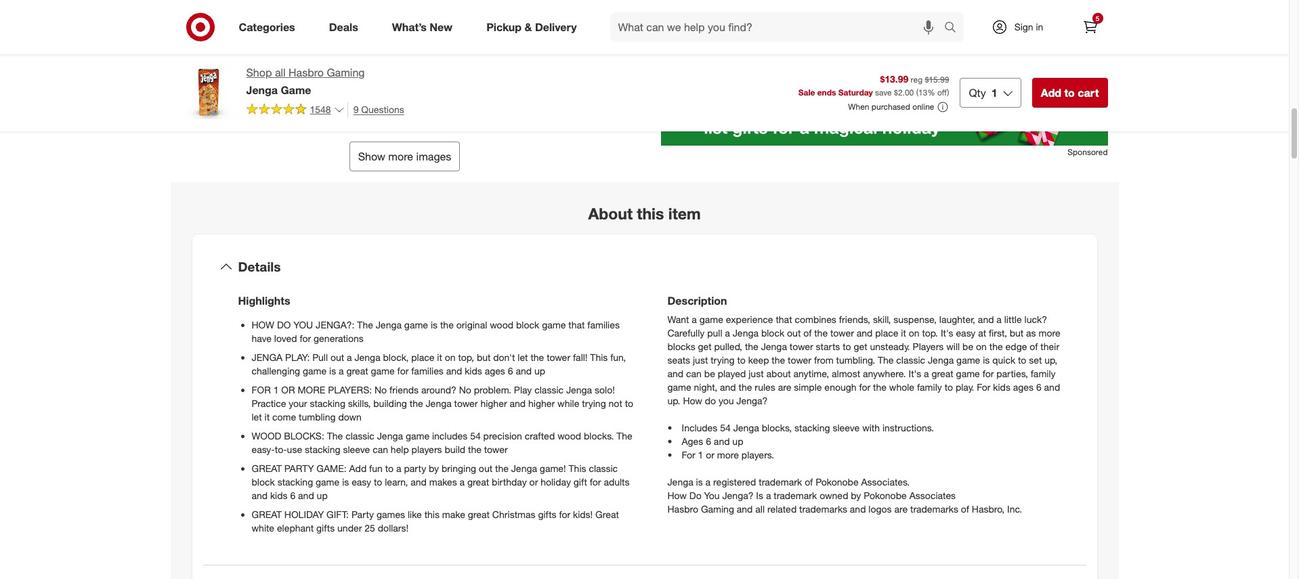 Task type: vqa. For each thing, say whether or not it's contained in the screenshot.
Highlights on the bottom left of page
yes



Task type: locate. For each thing, give the bounding box(es) containing it.
easy inside great party game: add fun to a party by bringing out the jenga game! this classic block stacking game is easy to learn, and makes a great birthday or holiday gift for adults and kids 6 and up
[[352, 476, 371, 487]]

ages inside want a game experience that combines friends, skill, suspense, laughter, and a little luck? carefully pull a jenga block out of the tower and place it on top. it's easy at first, but as more blocks get pulled, the jenga tower starts to get unsteady. players will be on the edge of their seats just trying to keep the tower from tumbling. the classic jenga game is quick to set up, and can be played just about anytime, almost anywhere. it's a great game for parties, family game night, and the rules are simple enough for the whole family to play. for kids ages 6 and up. how do you jenga?
[[1013, 381, 1034, 393]]

0 vertical spatial 1
[[991, 86, 997, 99]]

0 vertical spatial up
[[534, 365, 545, 376]]

1 horizontal spatial out
[[479, 462, 492, 474]]

0 horizontal spatial no
[[375, 384, 387, 395]]

1 horizontal spatial be
[[962, 341, 973, 352]]

their
[[1040, 341, 1059, 352]]

classic
[[896, 354, 925, 366], [535, 384, 564, 395], [345, 430, 374, 441], [589, 462, 618, 474]]

and inside • includes 54 jenga blocks, stacking sleeve with instructions. • ages 6 and up • for 1 or more players.
[[714, 435, 730, 447]]

jenga? down registered
[[722, 489, 753, 501]]

is down game: on the left
[[342, 476, 349, 487]]

you
[[704, 489, 720, 501]]

ages
[[485, 365, 505, 376], [1013, 381, 1034, 393]]

1 vertical spatial gifts
[[316, 522, 335, 533]]

qty
[[969, 86, 986, 99]]

great down bringing at the bottom left
[[467, 476, 489, 487]]

1 horizontal spatial add
[[1041, 86, 1061, 99]]

to left set
[[1018, 354, 1026, 366]]

family right whole
[[917, 381, 942, 393]]

that up fall!
[[568, 319, 585, 330]]

hasbro inside 'shop all hasbro gaming jenga game'
[[289, 66, 324, 79]]

online
[[912, 102, 934, 112]]

sign in link
[[980, 12, 1064, 42]]

2 horizontal spatial block
[[761, 327, 784, 339]]

What can we help you find? suggestions appear below search field
[[610, 12, 947, 42]]

just down keep at the bottom
[[749, 368, 764, 379]]

0 vertical spatial all
[[275, 66, 286, 79]]

block down experience
[[761, 327, 784, 339]]

tower inside for 1 or more players: no friends around? no problem. play classic jenga solo! practice your stacking skills, building the jenga tower higher and higher while trying not to let it come tumbling down
[[454, 397, 478, 409]]

place up unsteady.
[[875, 327, 898, 339]]

classic inside want a game experience that combines friends, skill, suspense, laughter, and a little luck? carefully pull a jenga block out of the tower and place it on top. it's easy at first, but as more blocks get pulled, the jenga tower starts to get unsteady. players will be on the edge of their seats just trying to keep the tower from tumbling. the classic jenga game is quick to set up, and can be played just about anytime, almost anywhere. it's a great game for parties, family game night, and the rules are simple enough for the whole family to play. for kids ages 6 and up. how do you jenga?
[[896, 354, 925, 366]]

1 vertical spatial 1
[[273, 384, 279, 395]]

jenga inside jenga is a registered trademark of pokonobe associates. how do you jenga? is a trademark owned by pokonobe associates hasbro gaming and all related trademarks and logos are trademarks of hasbro, inc.
[[667, 476, 693, 487]]

trademarks down owned
[[799, 503, 847, 514]]

the
[[357, 319, 373, 330], [878, 354, 894, 366], [327, 430, 343, 441], [616, 430, 632, 441]]

tower left fall!
[[547, 351, 570, 363]]

1 horizontal spatial trademarks
[[910, 503, 958, 514]]

0 horizontal spatial all
[[275, 66, 286, 79]]

0 vertical spatial great
[[252, 462, 282, 474]]

reg
[[911, 75, 923, 85]]

party
[[351, 508, 374, 520]]

or right • for
[[706, 449, 714, 460]]

tower down friends,
[[830, 327, 854, 339]]

to inside for 1 or more players: no friends around? no problem. play classic jenga solo! practice your stacking skills, building the jenga tower higher and higher while trying not to let it come tumbling down
[[625, 397, 633, 409]]

1 horizontal spatial block
[[516, 319, 539, 330]]

1 horizontal spatial place
[[875, 327, 898, 339]]

or inside great party game: add fun to a party by bringing out the jenga game! this classic block stacking game is easy to learn, and makes a great birthday or holiday gift for adults and kids 6 and up
[[529, 476, 538, 487]]

0 vertical spatial sleeve
[[833, 422, 860, 433]]

fall!
[[573, 351, 588, 363]]

gift
[[574, 476, 587, 487]]

the inside how do you jenga?: the jenga game is the original wood block game that families have loved for generations
[[357, 319, 373, 330]]

1 vertical spatial all
[[755, 503, 765, 514]]

more inside want a game experience that combines friends, skill, suspense, laughter, and a little luck? carefully pull a jenga block out of the tower and place it on top. it's easy at first, but as more blocks get pulled, the jenga tower starts to get unsteady. players will be on the edge of their seats just trying to keep the tower from tumbling. the classic jenga game is quick to set up, and can be played just about anytime, almost anywhere. it's a great game for parties, family game night, and the rules are simple enough for the whole family to play. for kids ages 6 and up. how do you jenga?
[[1039, 327, 1060, 339]]

jenga inside 'shop all hasbro gaming jenga game'
[[246, 83, 278, 97]]

6 inside want a game experience that combines friends, skill, suspense, laughter, and a little luck? carefully pull a jenga block out of the tower and place it on top. it's easy at first, but as more blocks get pulled, the jenga tower starts to get unsteady. players will be on the edge of their seats just trying to keep the tower from tumbling. the classic jenga game is quick to set up, and can be played just about anytime, almost anywhere. it's a great game for parties, family game night, and the rules are simple enough for the whole family to play. for kids ages 6 and up. how do you jenga?
[[1036, 381, 1041, 393]]

around?
[[421, 384, 456, 395]]

great up players:
[[346, 365, 368, 376]]

party
[[404, 462, 426, 474]]

1 left 'or'
[[273, 384, 279, 395]]

wood right the original
[[490, 319, 513, 330]]

of up set
[[1030, 341, 1038, 352]]

great inside jenga play: pull out a jenga block, place it on top, but don't let the tower fall! this fun, challenging game is a great game for families and kids ages 6 and up
[[346, 365, 368, 376]]

this inside jenga play: pull out a jenga block, place it on top, but don't let the tower fall! this fun, challenging game is a great game for families and kids ages 6 and up
[[590, 351, 608, 363]]

what's new
[[392, 20, 453, 34]]

families up fun,
[[587, 319, 620, 330]]

add left fun
[[349, 462, 367, 474]]

to-
[[275, 443, 287, 455]]

2 horizontal spatial it
[[901, 327, 906, 339]]

hasbro up game
[[289, 66, 324, 79]]

sign in
[[1014, 21, 1043, 33]]

0 horizontal spatial 54
[[470, 430, 481, 441]]

great for great holiday gift: party games like this make great christmas gifts for kids! great white elephant gifts under 25 dollars!
[[252, 508, 282, 520]]

0 horizontal spatial ages
[[485, 365, 505, 376]]

and down top,
[[446, 365, 462, 376]]

stacking inside 'wood blocks: the classic jenga game includes 54 precision crafted wood blocks. the easy-to-use stacking sleeve can help players build the tower'
[[305, 443, 340, 455]]

to
[[1064, 86, 1075, 99], [843, 341, 851, 352], [737, 354, 746, 366], [1018, 354, 1026, 366], [945, 381, 953, 393], [625, 397, 633, 409], [385, 462, 394, 474], [374, 476, 382, 487]]

great inside 'great holiday gift: party games like this make great christmas gifts for kids! great white elephant gifts under 25 dollars!'
[[252, 508, 282, 520]]

classic inside great party game: add fun to a party by bringing out the jenga game! this classic block stacking game is easy to learn, and makes a great birthday or holiday gift for adults and kids 6 and up
[[589, 462, 618, 474]]

great inside great party game: add fun to a party by bringing out the jenga game! this classic block stacking game is easy to learn, and makes a great birthday or holiday gift for adults and kids 6 and up
[[252, 462, 282, 474]]

jenga is a registered trademark of pokonobe associates. how do you jenga? is a trademark owned by pokonobe associates hasbro gaming and all related trademarks and logos are trademarks of hasbro, inc.
[[667, 476, 1022, 514]]

1 vertical spatial gaming
[[701, 503, 734, 514]]

1 vertical spatial how
[[667, 489, 687, 501]]

tumbling
[[299, 411, 336, 422]]

families inside how do you jenga?: the jenga game is the original wood block game that families have loved for generations
[[587, 319, 620, 330]]

2 higher from the left
[[528, 397, 555, 409]]

0 horizontal spatial by
[[429, 462, 439, 474]]

0 horizontal spatial up
[[317, 489, 328, 501]]

it inside jenga play: pull out a jenga block, place it on top, but don't let the tower fall! this fun, challenging game is a great game for families and kids ages 6 and up
[[437, 351, 442, 363]]

jenga up do
[[667, 476, 693, 487]]

and down play
[[510, 397, 526, 409]]

1 horizontal spatial higher
[[528, 397, 555, 409]]

1 horizontal spatial kids
[[465, 365, 482, 376]]

easy
[[956, 327, 975, 339], [352, 476, 371, 487]]

block
[[516, 319, 539, 330], [761, 327, 784, 339], [252, 476, 275, 487]]

no up building
[[375, 384, 387, 395]]

tower left the starts
[[790, 341, 813, 352]]

jenga up players.
[[733, 422, 759, 433]]

1 vertical spatial hasbro
[[667, 503, 698, 514]]

luck?
[[1024, 313, 1047, 325]]

by right owned
[[851, 489, 861, 501]]

and down • includes
[[714, 435, 730, 447]]

0 vertical spatial this
[[590, 351, 608, 363]]

gaming inside 'shop all hasbro gaming jenga game'
[[327, 66, 365, 79]]

sponsored
[[1068, 147, 1108, 157]]

0 vertical spatial by
[[429, 462, 439, 474]]

with
[[862, 422, 880, 433]]

great inside 'great holiday gift: party games like this make great christmas gifts for kids! great white elephant gifts under 25 dollars!'
[[468, 508, 490, 520]]

$100
[[801, 3, 822, 15]]

block right the original
[[516, 319, 539, 330]]

0 vertical spatial gifts
[[538, 508, 556, 520]]

to up played
[[737, 354, 746, 366]]

is up players:
[[329, 365, 336, 376]]

1 vertical spatial great
[[252, 508, 282, 520]]

all right the shop at the left of the page
[[275, 66, 286, 79]]

do
[[705, 395, 716, 406]]

this left item
[[637, 204, 664, 223]]

0 vertical spatial wood
[[490, 319, 513, 330]]

get down pull
[[698, 341, 712, 352]]

1 horizontal spatial trying
[[711, 354, 735, 366]]

0 vertical spatial but
[[1010, 327, 1023, 339]]

holiday
[[284, 508, 324, 520]]

%
[[927, 88, 935, 98]]

1 horizontal spatial hasbro
[[667, 503, 698, 514]]

6 inside great party game: add fun to a party by bringing out the jenga game! this classic block stacking game is easy to learn, and makes a great birthday or holiday gift for adults and kids 6 and up
[[290, 489, 295, 501]]

image of jenga game image
[[181, 65, 235, 119]]

hasbro inside jenga is a registered trademark of pokonobe associates. how do you jenga? is a trademark owned by pokonobe associates hasbro gaming and all related trademarks and logos are trademarks of hasbro, inc.
[[667, 503, 698, 514]]

game:
[[317, 462, 347, 474]]

seats
[[667, 354, 690, 366]]

by inside jenga is a registered trademark of pokonobe associates. how do you jenga? is a trademark owned by pokonobe associates hasbro gaming and all related trademarks and logos are trademarks of hasbro, inc.
[[851, 489, 861, 501]]

1 horizontal spatial it's
[[941, 327, 953, 339]]

whole
[[889, 381, 914, 393]]

but inside want a game experience that combines friends, skill, suspense, laughter, and a little luck? carefully pull a jenga block out of the tower and place it on top. it's easy at first, but as more blocks get pulled, the jenga tower starts to get unsteady. players will be on the edge of their seats just trying to keep the tower from tumbling. the classic jenga game is quick to set up, and can be played just about anytime, almost anywhere. it's a great game for parties, family game night, and the rules are simple enough for the whole family to play. for kids ages 6 and up. how do you jenga?
[[1010, 327, 1023, 339]]

classic down players
[[896, 354, 925, 366]]

stacking inside for 1 or more players: no friends around? no problem. play classic jenga solo! practice your stacking skills, building the jenga tower higher and higher while trying not to let it come tumbling down
[[310, 397, 345, 409]]

for right 'gift'
[[590, 476, 601, 487]]

1 horizontal spatial all
[[755, 503, 765, 514]]

wood inside 'wood blocks: the classic jenga game includes 54 precision crafted wood blocks. the easy-to-use stacking sleeve can help players build the tower'
[[557, 430, 581, 441]]

and down party
[[411, 476, 427, 487]]

1 horizontal spatial pokonobe
[[864, 489, 907, 501]]

0 horizontal spatial this
[[569, 462, 586, 474]]

6 inside • includes 54 jenga blocks, stacking sleeve with instructions. • ages 6 and up • for 1 or more players.
[[706, 435, 711, 447]]

family
[[1031, 368, 1056, 379], [917, 381, 942, 393]]

1 vertical spatial place
[[411, 351, 434, 363]]

don't
[[493, 351, 515, 363]]

1 vertical spatial it
[[437, 351, 442, 363]]

0 horizontal spatial hasbro
[[289, 66, 324, 79]]

play:
[[285, 351, 310, 363]]

can inside want a game experience that combines friends, skill, suspense, laughter, and a little luck? carefully pull a jenga block out of the tower and place it on top. it's easy at first, but as more blocks get pulled, the jenga tower starts to get unsteady. players will be on the edge of their seats just trying to keep the tower from tumbling. the classic jenga game is quick to set up, and can be played just about anytime, almost anywhere. it's a great game for parties, family game night, and the rules are simple enough for the whole family to play. for kids ages 6 and up. how do you jenga?
[[686, 368, 702, 379]]

the down friends
[[410, 397, 423, 409]]

0 horizontal spatial trying
[[582, 397, 606, 409]]

what's
[[392, 20, 427, 34]]

0 vertical spatial jenga?
[[736, 395, 768, 406]]

little
[[1004, 313, 1022, 325]]

0 vertical spatial trying
[[711, 354, 735, 366]]

0 vertical spatial it's
[[941, 327, 953, 339]]

the inside how do you jenga?: the jenga game is the original wood block game that families have loved for generations
[[440, 319, 454, 330]]

2 great from the top
[[252, 508, 282, 520]]

1 vertical spatial trying
[[582, 397, 606, 409]]

sleeve inside • includes 54 jenga blocks, stacking sleeve with instructions. • ages 6 and up • for 1 or more players.
[[833, 422, 860, 433]]

family down set
[[1031, 368, 1056, 379]]

great up white
[[252, 508, 282, 520]]

of
[[803, 327, 812, 339], [1030, 341, 1038, 352], [805, 476, 813, 487], [961, 503, 969, 514]]

all down is
[[755, 503, 765, 514]]

0 horizontal spatial or
[[529, 476, 538, 487]]

dollars!
[[378, 522, 408, 533]]

2 vertical spatial out
[[479, 462, 492, 474]]

out down combines
[[787, 327, 801, 339]]

when
[[848, 102, 869, 112]]

by up "makes"
[[429, 462, 439, 474]]

and left logos
[[850, 503, 866, 514]]

6 down • includes
[[706, 435, 711, 447]]

5
[[1096, 14, 1099, 22]]

to left play.
[[945, 381, 953, 393]]

2 vertical spatial it
[[265, 411, 270, 422]]

0 vertical spatial it
[[901, 327, 906, 339]]

a down generations
[[347, 351, 352, 363]]

easy down laughter,
[[956, 327, 975, 339]]

for down block,
[[397, 365, 409, 376]]

game inside 'wood blocks: the classic jenga game includes 54 precision crafted wood blocks. the easy-to-use stacking sleeve can help players build the tower'
[[406, 430, 429, 441]]

1 horizontal spatial 54
[[720, 422, 731, 433]]

anywhere.
[[863, 368, 906, 379]]

block,
[[383, 351, 409, 363]]

is left the original
[[431, 319, 438, 330]]

precision
[[483, 430, 522, 441]]

0 horizontal spatial sleeve
[[343, 443, 370, 455]]

all inside 'shop all hasbro gaming jenga game'
[[275, 66, 286, 79]]

orders
[[750, 3, 778, 15]]

1 horizontal spatial families
[[587, 319, 620, 330]]

for left kids!
[[559, 508, 570, 520]]

1 vertical spatial or
[[529, 476, 538, 487]]

sign
[[1014, 21, 1033, 33]]

jenga?:
[[316, 319, 355, 330]]

0 vertical spatial gaming
[[327, 66, 365, 79]]

let inside for 1 or more players: no friends around? no problem. play classic jenga solo! practice your stacking skills, building the jenga tower higher and higher while trying not to let it come tumbling down
[[252, 411, 262, 422]]

1 horizontal spatial up
[[534, 365, 545, 376]]

all inside jenga is a registered trademark of pokonobe associates. how do you jenga? is a trademark owned by pokonobe associates hasbro gaming and all related trademarks and logos are trademarks of hasbro, inc.
[[755, 503, 765, 514]]

adults
[[604, 476, 630, 487]]

1548 link
[[246, 102, 344, 119]]

tower inside jenga play: pull out a jenga block, place it on top, but don't let the tower fall! this fun, challenging game is a great game for families and kids ages 6 and up
[[547, 351, 570, 363]]

1 horizontal spatial by
[[851, 489, 861, 501]]

the down combines
[[814, 327, 828, 339]]

1 inside • includes 54 jenga blocks, stacking sleeve with instructions. • ages 6 and up • for 1 or more players.
[[698, 449, 703, 460]]

1 great from the top
[[252, 462, 282, 474]]

details button
[[203, 245, 1086, 288]]

top,
[[458, 351, 474, 363]]

1 get from the left
[[698, 341, 712, 352]]

jenga? inside want a game experience that combines friends, skill, suspense, laughter, and a little luck? carefully pull a jenga block out of the tower and place it on top. it's easy at first, but as more blocks get pulled, the jenga tower starts to get unsteady. players will be on the edge of their seats just trying to keep the tower from tumbling. the classic jenga game is quick to set up, and can be played just about anytime, almost anywhere. it's a great game for parties, family game night, and the rules are simple enough for the whole family to play. for kids ages 6 and up. how do you jenga?
[[736, 395, 768, 406]]

are inside want a game experience that combines friends, skill, suspense, laughter, and a little luck? carefully pull a jenga block out of the tower and place it on top. it's easy at first, but as more blocks get pulled, the jenga tower starts to get unsteady. players will be on the edge of their seats just trying to keep the tower from tumbling. the classic jenga game is quick to set up, and can be played just about anytime, almost anywhere. it's a great game for parties, family game night, and the rules are simple enough for the whole family to play. for kids ages 6 and up. how do you jenga?
[[778, 381, 791, 393]]

2 vertical spatial kids
[[270, 489, 288, 501]]

jenga up help
[[377, 430, 403, 441]]

1 horizontal spatial it
[[437, 351, 442, 363]]

players:
[[328, 384, 372, 395]]

the left the original
[[440, 319, 454, 330]]

more
[[388, 150, 413, 163], [1039, 327, 1060, 339], [717, 449, 739, 460]]

up inside • includes 54 jenga blocks, stacking sleeve with instructions. • ages 6 and up • for 1 or more players.
[[732, 435, 743, 447]]

at
[[661, 35, 672, 48]]

qty 1
[[969, 86, 997, 99]]

pokonobe down associates.
[[864, 489, 907, 501]]

classic inside 'wood blocks: the classic jenga game includes 54 precision crafted wood blocks. the easy-to-use stacking sleeve can help players build the tower'
[[345, 430, 374, 441]]

it's up whole
[[909, 368, 921, 379]]

holiday
[[541, 476, 571, 487]]

to right not
[[625, 397, 633, 409]]

or left holiday
[[529, 476, 538, 487]]

jenga down the shop at the left of the page
[[246, 83, 278, 97]]

1 horizontal spatial gaming
[[701, 503, 734, 514]]

6 down don't on the left bottom of page
[[508, 365, 513, 376]]

stacking up game: on the left
[[305, 443, 340, 455]]

unsteady.
[[870, 341, 910, 352]]

are down "about"
[[778, 381, 791, 393]]

blocks.
[[584, 430, 614, 441]]

trying
[[711, 354, 735, 366], [582, 397, 606, 409]]

1 inside for 1 or more players: no friends around? no problem. play classic jenga solo! practice your stacking skills, building the jenga tower higher and higher while trying not to let it come tumbling down
[[273, 384, 279, 395]]

0 vertical spatial add
[[1041, 86, 1061, 99]]

sleeve up fun
[[343, 443, 370, 455]]

the up birthday
[[495, 462, 509, 474]]

trademark up related
[[774, 489, 817, 501]]

more right "show"
[[388, 150, 413, 163]]

game
[[699, 313, 723, 325], [404, 319, 428, 330], [542, 319, 566, 330], [956, 354, 980, 366], [303, 365, 327, 376], [371, 365, 395, 376], [956, 368, 980, 379], [667, 381, 691, 393], [406, 430, 429, 441], [316, 476, 339, 487]]

can
[[686, 368, 702, 379], [373, 443, 388, 455]]

1 vertical spatial pokonobe
[[864, 489, 907, 501]]

1 horizontal spatial let
[[518, 351, 528, 363]]

for inside how do you jenga?: the jenga game is the original wood block game that families have loved for generations
[[300, 332, 311, 344]]

first,
[[989, 327, 1007, 339]]

0 horizontal spatial place
[[411, 351, 434, 363]]

kids up holiday
[[270, 489, 288, 501]]

is inside want a game experience that combines friends, skill, suspense, laughter, and a little luck? carefully pull a jenga block out of the tower and place it on top. it's easy at first, but as more blocks get pulled, the jenga tower starts to get unsteady. players will be on the edge of their seats just trying to keep the tower from tumbling. the classic jenga game is quick to set up, and can be played just about anytime, almost anywhere. it's a great game for parties, family game night, and the rules are simple enough for the whole family to play. for kids ages 6 and up. how do you jenga?
[[983, 354, 990, 366]]

gifts
[[538, 508, 556, 520], [316, 522, 335, 533]]

0 horizontal spatial more
[[388, 150, 413, 163]]

0 horizontal spatial it
[[265, 411, 270, 422]]

2 trademarks from the left
[[910, 503, 958, 514]]

great down will
[[932, 368, 953, 379]]

that inside how do you jenga?: the jenga game is the original wood block game that families have loved for generations
[[568, 319, 585, 330]]

families up the around?
[[411, 365, 444, 376]]

wood for block
[[490, 319, 513, 330]]

it inside for 1 or more players: no friends around? no problem. play classic jenga solo! practice your stacking skills, building the jenga tower higher and higher while trying not to let it come tumbling down
[[265, 411, 270, 422]]

1 horizontal spatial easy
[[956, 327, 975, 339]]

let
[[518, 351, 528, 363], [252, 411, 262, 422]]

1 vertical spatial ages
[[1013, 381, 1034, 393]]

are right logos
[[894, 503, 908, 514]]

0 horizontal spatial this
[[424, 508, 440, 520]]

the up "about"
[[772, 354, 785, 366]]

be right will
[[962, 341, 973, 352]]

or inside • includes 54 jenga blocks, stacking sleeve with instructions. • ages 6 and up • for 1 or more players.
[[706, 449, 714, 460]]

add to cart
[[1041, 86, 1099, 99]]

wood for blocks.
[[557, 430, 581, 441]]

gifts down gift:
[[316, 522, 335, 533]]

cart
[[1078, 86, 1099, 99]]

2 horizontal spatial 1
[[991, 86, 997, 99]]

1 vertical spatial jenga?
[[722, 489, 753, 501]]

0 horizontal spatial it's
[[909, 368, 921, 379]]

$13.99 reg $15.99 sale ends saturday save $ 2.00 ( 13 % off )
[[798, 73, 949, 98]]

for
[[977, 381, 991, 393]]

0 vertical spatial more
[[388, 150, 413, 163]]

kids inside great party game: add fun to a party by bringing out the jenga game! this classic block stacking game is easy to learn, and makes a great birthday or holiday gift for adults and kids 6 and up
[[270, 489, 288, 501]]

0 horizontal spatial gaming
[[327, 66, 365, 79]]

pull
[[707, 327, 722, 339]]

1 vertical spatial sleeve
[[343, 443, 370, 455]]

0 horizontal spatial higher
[[480, 397, 507, 409]]

0 vertical spatial place
[[875, 327, 898, 339]]

families inside jenga play: pull out a jenga block, place it on top, but don't let the tower fall! this fun, challenging game is a great game for families and kids ages 6 and up
[[411, 365, 444, 376]]

jenga inside 'wood blocks: the classic jenga game includes 54 precision crafted wood blocks. the easy-to-use stacking sleeve can help players build the tower'
[[377, 430, 403, 441]]

1 horizontal spatial gifts
[[538, 508, 556, 520]]

0 horizontal spatial block
[[252, 476, 275, 487]]

friends,
[[839, 313, 870, 325]]

it's
[[941, 327, 953, 339], [909, 368, 921, 379]]

and inside for 1 or more players: no friends around? no problem. play classic jenga solo! practice your stacking skills, building the jenga tower higher and higher while trying not to let it come tumbling down
[[510, 397, 526, 409]]

1 horizontal spatial get
[[854, 341, 867, 352]]

1 vertical spatial be
[[704, 368, 715, 379]]

up inside jenga play: pull out a jenga block, place it on top, but don't let the tower fall! this fun, challenging game is a great game for families and kids ages 6 and up
[[534, 365, 545, 376]]

)
[[947, 88, 949, 98]]

0 horizontal spatial trademarks
[[799, 503, 847, 514]]

and up 'you'
[[720, 381, 736, 393]]

1 for qty
[[991, 86, 997, 99]]

0 horizontal spatial get
[[698, 341, 712, 352]]

1 horizontal spatial more
[[717, 449, 739, 460]]

jenga down the around?
[[426, 397, 452, 409]]

0 vertical spatial ages
[[485, 365, 505, 376]]

families
[[587, 319, 620, 330], [411, 365, 444, 376]]

0 vertical spatial kids
[[465, 365, 482, 376]]

1 vertical spatial let
[[252, 411, 262, 422]]

1 horizontal spatial wood
[[557, 430, 581, 441]]

1 higher from the left
[[480, 397, 507, 409]]

0 vertical spatial this
[[637, 204, 664, 223]]

friends
[[389, 384, 419, 395]]

0 vertical spatial just
[[693, 354, 708, 366]]

a up players:
[[339, 365, 344, 376]]

jenga up birthday
[[511, 462, 537, 474]]

as
[[1026, 327, 1036, 339]]

no right the around?
[[459, 384, 471, 395]]

trademarks down associates
[[910, 503, 958, 514]]

players
[[412, 443, 442, 455]]

1 vertical spatial trademark
[[774, 489, 817, 501]]

higher down play
[[528, 397, 555, 409]]

for inside jenga play: pull out a jenga block, place it on top, but don't let the tower fall! this fun, challenging game is a great game for families and kids ages 6 and up
[[397, 365, 409, 376]]

jenga up while
[[566, 384, 592, 395]]

image gallery element
[[181, 0, 628, 172]]

0 vertical spatial or
[[706, 449, 714, 460]]

the
[[440, 319, 454, 330], [814, 327, 828, 339], [745, 341, 758, 352], [989, 341, 1003, 352], [531, 351, 544, 363], [772, 354, 785, 366], [739, 381, 752, 393], [873, 381, 887, 393], [410, 397, 423, 409], [468, 443, 481, 455], [495, 462, 509, 474]]

tower down "problem."
[[454, 397, 478, 409]]

for inside 'great holiday gift: party games like this make great christmas gifts for kids! great white elephant gifts under 25 dollars!'
[[559, 508, 570, 520]]

1 right • for
[[698, 449, 703, 460]]

1 vertical spatial family
[[917, 381, 942, 393]]

1 horizontal spatial family
[[1031, 368, 1056, 379]]

ages down don't on the left bottom of page
[[485, 365, 505, 376]]

0 horizontal spatial that
[[568, 319, 585, 330]]

1 vertical spatial this
[[424, 508, 440, 520]]

54 down 'you'
[[720, 422, 731, 433]]

1 horizontal spatial that
[[776, 313, 792, 325]]



Task type: describe. For each thing, give the bounding box(es) containing it.
bringing
[[442, 462, 476, 474]]

from
[[814, 354, 834, 366]]

a up learn,
[[396, 462, 401, 474]]

out inside great party game: add fun to a party by bringing out the jenga game! this classic block stacking game is easy to learn, and makes a great birthday or holiday gift for adults and kids 6 and up
[[479, 462, 492, 474]]

place inside jenga play: pull out a jenga block, place it on top, but don't let the tower fall! this fun, challenging game is a great game for families and kids ages 6 and up
[[411, 351, 434, 363]]

help
[[391, 443, 409, 455]]

at
[[978, 327, 986, 339]]

to inside button
[[1064, 86, 1075, 99]]

by inside great party game: add fun to a party by bringing out the jenga game! this classic block stacking game is easy to learn, and makes a great birthday or holiday gift for adults and kids 6 and up
[[429, 462, 439, 474]]

is inside jenga play: pull out a jenga block, place it on top, but don't let the tower fall! this fun, challenging game is a great game for families and kids ages 6 and up
[[329, 365, 336, 376]]

games
[[377, 508, 405, 520]]

pickup & delivery
[[486, 20, 577, 34]]

the down played
[[739, 381, 752, 393]]

block inside how do you jenga?: the jenga game is the original wood block game that families have loved for generations
[[516, 319, 539, 330]]

game
[[281, 83, 311, 97]]

item
[[668, 204, 701, 223]]

stacking inside • includes 54 jenga blocks, stacking sleeve with instructions. • ages 6 and up • for 1 or more players.
[[794, 422, 830, 433]]

for down almost
[[859, 381, 870, 393]]

and up 'at'
[[978, 313, 994, 325]]

0 horizontal spatial gifts
[[316, 522, 335, 533]]

while
[[557, 397, 579, 409]]

a right is
[[766, 489, 771, 501]]

0 vertical spatial pokonobe
[[816, 476, 859, 487]]

out inside jenga play: pull out a jenga block, place it on top, but don't let the tower fall! this fun, challenging game is a great game for families and kids ages 6 and up
[[330, 351, 344, 363]]

a up first,
[[997, 313, 1002, 325]]

gift:
[[327, 508, 349, 520]]

let inside jenga play: pull out a jenga block, place it on top, but don't let the tower fall! this fun, challenging game is a great game for families and kids ages 6 and up
[[518, 351, 528, 363]]

to up tumbling.
[[843, 341, 851, 352]]

images
[[416, 150, 451, 163]]

wood blocks: the classic jenga game includes 54 precision crafted wood blocks. the easy-to-use stacking sleeve can help players build the tower
[[252, 430, 632, 455]]

crafted
[[525, 430, 555, 441]]

like
[[408, 508, 422, 520]]

associates
[[909, 489, 956, 501]]

over
[[780, 3, 798, 15]]

off
[[937, 88, 947, 98]]

game inside great party game: add fun to a party by bringing out the jenga game! this classic block stacking game is easy to learn, and makes a great birthday or holiday gift for adults and kids 6 and up
[[316, 476, 339, 487]]

a up carefully at bottom right
[[692, 313, 697, 325]]

the inside for 1 or more players: no friends around? no problem. play classic jenga solo! practice your stacking skills, building the jenga tower higher and higher while trying not to let it come tumbling down
[[410, 397, 423, 409]]

and down seats
[[667, 368, 683, 379]]

jenga inside great party game: add fun to a party by bringing out the jenga game! this classic block stacking game is easy to learn, and makes a great birthday or holiday gift for adults and kids 6 and up
[[511, 462, 537, 474]]

how inside jenga is a registered trademark of pokonobe associates. how do you jenga? is a trademark owned by pokonobe associates hasbro gaming and all related trademarks and logos are trademarks of hasbro, inc.
[[667, 489, 687, 501]]

(
[[916, 88, 918, 98]]

trying inside for 1 or more players: no friends around? no problem. play classic jenga solo! practice your stacking skills, building the jenga tower higher and higher while trying not to let it come tumbling down
[[582, 397, 606, 409]]

1 for for
[[273, 384, 279, 395]]

save
[[875, 88, 892, 98]]

that inside want a game experience that combines friends, skill, suspense, laughter, and a little luck? carefully pull a jenga block out of the tower and place it on top. it's easy at first, but as more blocks get pulled, the jenga tower starts to get unsteady. players will be on the edge of their seats just trying to keep the tower from tumbling. the classic jenga game is quick to set up, and can be played just about anytime, almost anywhere. it's a great game for parties, family game night, and the rules are simple enough for the whole family to play. for kids ages 6 and up. how do you jenga?
[[776, 313, 792, 325]]

jenga down will
[[928, 354, 954, 366]]

new
[[430, 20, 453, 34]]

simple
[[794, 381, 822, 393]]

solo!
[[595, 384, 615, 395]]

associates.
[[861, 476, 910, 487]]

wood
[[252, 430, 281, 441]]

skills,
[[348, 397, 371, 409]]

generations
[[314, 332, 364, 344]]

or
[[281, 384, 295, 395]]

it inside want a game experience that combines friends, skill, suspense, laughter, and a little luck? carefully pull a jenga block out of the tower and place it on top. it's easy at first, but as more blocks get pulled, the jenga tower starts to get unsteady. players will be on the edge of their seats just trying to keep the tower from tumbling. the classic jenga game is quick to set up, and can be played just about anytime, almost anywhere. it's a great game for parties, family game night, and the rules are simple enough for the whole family to play. for kids ages 6 and up. how do you jenga?
[[901, 327, 906, 339]]

on inside jenga play: pull out a jenga block, place it on top, but don't let the tower fall! this fun, challenging game is a great game for families and kids ages 6 and up
[[445, 351, 455, 363]]

2 get from the left
[[854, 341, 867, 352]]

categories
[[239, 20, 295, 34]]

a down players
[[924, 368, 929, 379]]

$
[[894, 88, 898, 98]]

can inside 'wood blocks: the classic jenga game includes 54 precision crafted wood blocks. the easy-to-use stacking sleeve can help players build the tower'
[[373, 443, 388, 455]]

play.
[[956, 381, 974, 393]]

block inside want a game experience that combines friends, skill, suspense, laughter, and a little luck? carefully pull a jenga block out of the tower and place it on top. it's easy at first, but as more blocks get pulled, the jenga tower starts to get unsteady. players will be on the edge of their seats just trying to keep the tower from tumbling. the classic jenga game is quick to set up, and can be played just about anytime, almost anywhere. it's a great game for parties, family game night, and the rules are simple enough for the whole family to play. for kids ages 6 and up. how do you jenga?
[[761, 327, 784, 339]]

of down combines
[[803, 327, 812, 339]]

is inside jenga is a registered trademark of pokonobe associates. how do you jenga? is a trademark owned by pokonobe associates hasbro gaming and all related trademarks and logos are trademarks of hasbro, inc.
[[696, 476, 703, 487]]

deals link
[[317, 12, 375, 42]]

almost
[[832, 368, 860, 379]]

for up for on the bottom right of the page
[[983, 368, 994, 379]]

on right affirm
[[737, 3, 748, 15]]

stacking inside great party game: add fun to a party by bringing out the jenga game! this classic block stacking game is easy to learn, and makes a great birthday or holiday gift for adults and kids 6 and up
[[277, 476, 313, 487]]

your
[[289, 397, 307, 409]]

5 link
[[1075, 12, 1105, 42]]

and down friends,
[[857, 327, 873, 339]]

and down registered
[[737, 503, 753, 514]]

kids inside jenga play: pull out a jenga block, place it on top, but don't let the tower fall! this fun, challenging game is a great game for families and kids ages 6 and up
[[465, 365, 482, 376]]

2 no from the left
[[459, 384, 471, 395]]

54 inside 'wood blocks: the classic jenga game includes 54 precision crafted wood blocks. the easy-to-use stacking sleeve can help players build the tower'
[[470, 430, 481, 441]]

is inside great party game: add fun to a party by bringing out the jenga game! this classic block stacking game is easy to learn, and makes a great birthday or holiday gift for adults and kids 6 and up
[[342, 476, 349, 487]]

great holiday gift: party games like this make great christmas gifts for kids! great white elephant gifts under 25 dollars!
[[252, 508, 619, 533]]

hasbro,
[[972, 503, 1005, 514]]

carefully
[[667, 327, 705, 339]]

more inside show more images button
[[388, 150, 413, 163]]

a down bringing at the bottom left
[[460, 476, 465, 487]]

game!
[[540, 462, 566, 474]]

classic inside for 1 or more players: no friends around? no problem. play classic jenga solo! practice your stacking skills, building the jenga tower higher and higher while trying not to let it come tumbling down
[[535, 384, 564, 395]]

the inside 'wood blocks: the classic jenga game includes 54 precision crafted wood blocks. the easy-to-use stacking sleeve can help players build the tower'
[[468, 443, 481, 455]]

problem.
[[474, 384, 511, 395]]

easy inside want a game experience that combines friends, skill, suspense, laughter, and a little luck? carefully pull a jenga block out of the tower and place it on top. it's easy at first, but as more blocks get pulled, the jenga tower starts to get unsteady. players will be on the edge of their seats just trying to keep the tower from tumbling. the classic jenga game is quick to set up, and can be played just about anytime, almost anywhere. it's a great game for parties, family game night, and the rules are simple enough for the whole family to play. for kids ages 6 and up. how do you jenga?
[[956, 327, 975, 339]]

jenga game, 5 of 19 image
[[181, 0, 399, 131]]

$13.99
[[880, 73, 908, 85]]

for inside great party game: add fun to a party by bringing out the jenga game! this classic block stacking game is easy to learn, and makes a great birthday or holiday gift for adults and kids 6 and up
[[590, 476, 601, 487]]

25
[[365, 522, 375, 533]]

is inside how do you jenga?: the jenga game is the original wood block game that families have loved for generations
[[431, 319, 438, 330]]

is
[[756, 489, 763, 501]]

a right pull
[[725, 327, 730, 339]]

and up white
[[252, 489, 268, 501]]

and up holiday
[[298, 489, 314, 501]]

affirm
[[709, 3, 734, 15]]

shop
[[246, 66, 272, 79]]

makes
[[429, 476, 457, 487]]

pulled,
[[714, 341, 742, 352]]

about
[[766, 368, 791, 379]]

practice
[[252, 397, 286, 409]]

but inside jenga play: pull out a jenga block, place it on top, but don't let the tower fall! this fun, challenging game is a great game for families and kids ages 6 and up
[[477, 351, 491, 363]]

laughter,
[[939, 313, 975, 325]]

show more images
[[358, 150, 451, 163]]

6 inside jenga play: pull out a jenga block, place it on top, but don't let the tower fall! this fun, challenging game is a great game for families and kids ages 6 and up
[[508, 365, 513, 376]]

jenga down experience
[[733, 327, 759, 339]]

block inside great party game: add fun to a party by bringing out the jenga game! this classic block stacking game is easy to learn, and makes a great birthday or holiday gift for adults and kids 6 and up
[[252, 476, 275, 487]]

top.
[[922, 327, 938, 339]]

you
[[719, 395, 734, 406]]

the right blocks.
[[616, 430, 632, 441]]

1 horizontal spatial just
[[749, 368, 764, 379]]

jenga inside jenga play: pull out a jenga block, place it on top, but don't let the tower fall! this fun, challenging game is a great game for families and kids ages 6 and up
[[355, 351, 380, 363]]

on down suspense,
[[909, 327, 919, 339]]

the inside want a game experience that combines friends, skill, suspense, laughter, and a little luck? carefully pull a jenga block out of the tower and place it on top. it's easy at first, but as more blocks get pulled, the jenga tower starts to get unsteady. players will be on the edge of their seats just trying to keep the tower from tumbling. the classic jenga game is quick to set up, and can be played just about anytime, almost anywhere. it's a great game for parties, family game night, and the rules are simple enough for the whole family to play. for kids ages 6 and up. how do you jenga?
[[878, 354, 894, 366]]

the down anywhere.
[[873, 381, 887, 393]]

54 inside • includes 54 jenga blocks, stacking sleeve with instructions. • ages 6 and up • for 1 or more players.
[[720, 422, 731, 433]]

13
[[918, 88, 927, 98]]

up.
[[667, 395, 680, 406]]

white
[[252, 522, 274, 533]]

includes
[[432, 430, 467, 441]]

will
[[946, 341, 960, 352]]

jenga up keep at the bottom
[[761, 341, 787, 352]]

great inside want a game experience that combines friends, skill, suspense, laughter, and a little luck? carefully pull a jenga block out of the tower and place it on top. it's easy at first, but as more blocks get pulled, the jenga tower starts to get unsteady. players will be on the edge of their seats just trying to keep the tower from tumbling. the classic jenga game is quick to set up, and can be played just about anytime, almost anywhere. it's a great game for parties, family game night, and the rules are simple enough for the whole family to play. for kids ages 6 and up. how do you jenga?
[[932, 368, 953, 379]]

9 questions
[[353, 104, 404, 115]]

to right fun
[[385, 462, 394, 474]]

of down • includes 54 jenga blocks, stacking sleeve with instructions. • ages 6 and up • for 1 or more players.
[[805, 476, 813, 487]]

use
[[287, 443, 302, 455]]

ages inside jenga play: pull out a jenga block, place it on top, but don't let the tower fall! this fun, challenging game is a great game for families and kids ages 6 and up
[[485, 365, 505, 376]]

jenga inside • includes 54 jenga blocks, stacking sleeve with instructions. • ages 6 and up • for 1 or more players.
[[733, 422, 759, 433]]

a up you
[[705, 476, 711, 487]]

of left hasbro,
[[961, 503, 969, 514]]

tower inside 'wood blocks: the classic jenga game includes 54 precision crafted wood blocks. the easy-to-use stacking sleeve can help players build the tower'
[[484, 443, 508, 455]]

the up keep at the bottom
[[745, 341, 758, 352]]

blocks
[[667, 341, 695, 352]]

on down 'at'
[[976, 341, 987, 352]]

more inside • includes 54 jenga blocks, stacking sleeve with instructions. • ages 6 and up • for 1 or more players.
[[717, 449, 739, 460]]

• includes 54 jenga blocks, stacking sleeve with instructions. • ages 6 and up • for 1 or more players.
[[667, 422, 934, 460]]

1 vertical spatial it's
[[909, 368, 921, 379]]

are inside jenga is a registered trademark of pokonobe associates. how do you jenga? is a trademark owned by pokonobe associates hasbro gaming and all related trademarks and logos are trademarks of hasbro, inc.
[[894, 503, 908, 514]]

about
[[588, 204, 633, 223]]

when purchased online
[[848, 102, 934, 112]]

deals
[[329, 20, 358, 34]]

highlights
[[238, 294, 290, 307]]

great party game: add fun to a party by bringing out the jenga game! this classic block stacking game is easy to learn, and makes a great birthday or holiday gift for adults and kids 6 and up
[[252, 462, 630, 501]]

1 trademarks from the left
[[799, 503, 847, 514]]

place inside want a game experience that combines friends, skill, suspense, laughter, and a little luck? carefully pull a jenga block out of the tower and place it on top. it's easy at first, but as more blocks get pulled, the jenga tower starts to get unsteady. players will be on the edge of their seats just trying to keep the tower from tumbling. the classic jenga game is quick to set up, and can be played just about anytime, almost anywhere. it's a great game for parties, family game night, and the rules are simple enough for the whole family to play. for kids ages 6 and up. how do you jenga?
[[875, 327, 898, 339]]

the inside great party game: add fun to a party by bringing out the jenga game! this classic block stacking game is easy to learn, and makes a great birthday or holiday gift for adults and kids 6 and up
[[495, 462, 509, 474]]

this inside great party game: add fun to a party by bringing out the jenga game! this classic block stacking game is easy to learn, and makes a great birthday or holiday gift for adults and kids 6 and up
[[569, 462, 586, 474]]

blocks:
[[284, 430, 324, 441]]

and down up,
[[1044, 381, 1060, 393]]

a right at
[[675, 35, 681, 48]]

do
[[689, 489, 701, 501]]

jenga inside how do you jenga?: the jenga game is the original wood block game that families have loved for generations
[[376, 319, 402, 330]]

gaming inside jenga is a registered trademark of pokonobe associates. how do you jenga? is a trademark owned by pokonobe associates hasbro gaming and all related trademarks and logos are trademarks of hasbro, inc.
[[701, 503, 734, 514]]

suspense,
[[894, 313, 937, 325]]

advertisement region
[[661, 94, 1108, 146]]

1 no from the left
[[375, 384, 387, 395]]

and up play
[[516, 365, 532, 376]]

skill,
[[873, 313, 891, 325]]

night,
[[694, 381, 717, 393]]

pull
[[312, 351, 328, 363]]

0 horizontal spatial be
[[704, 368, 715, 379]]

shop all hasbro gaming jenga game
[[246, 66, 365, 97]]

starts
[[816, 341, 840, 352]]

sleeve inside 'wood blocks: the classic jenga game includes 54 precision crafted wood blocks. the easy-to-use stacking sleeve can help players build the tower'
[[343, 443, 370, 455]]

0 horizontal spatial family
[[917, 381, 942, 393]]

• ages
[[667, 435, 703, 447]]

add inside great party game: add fun to a party by bringing out the jenga game! this classic block stacking game is easy to learn, and makes a great birthday or holiday gift for adults and kids 6 and up
[[349, 462, 367, 474]]

1 horizontal spatial this
[[637, 204, 664, 223]]

0 vertical spatial trademark
[[759, 476, 802, 487]]

this inside 'great holiday gift: party games like this make great christmas gifts for kids! great white elephant gifts under 25 dollars!'
[[424, 508, 440, 520]]

trying inside want a game experience that combines friends, skill, suspense, laughter, and a little luck? carefully pull a jenga block out of the tower and place it on top. it's easy at first, but as more blocks get pulled, the jenga tower starts to get unsteady. players will be on the edge of their seats just trying to keep the tower from tumbling. the classic jenga game is quick to set up, and can be played just about anytime, almost anywhere. it's a great game for parties, family game night, and the rules are simple enough for the whole family to play. for kids ages 6 and up. how do you jenga?
[[711, 354, 735, 366]]

rules
[[755, 381, 775, 393]]

great for great party game: add fun to a party by bringing out the jenga game! this classic block stacking game is easy to learn, and makes a great birthday or holiday gift for adults and kids 6 and up
[[252, 462, 282, 474]]

the inside jenga play: pull out a jenga block, place it on top, but don't let the tower fall! this fun, challenging game is a great game for families and kids ages 6 and up
[[531, 351, 544, 363]]

jenga? inside jenga is a registered trademark of pokonobe associates. how do you jenga? is a trademark owned by pokonobe associates hasbro gaming and all related trademarks and logos are trademarks of hasbro, inc.
[[722, 489, 753, 501]]

to down fun
[[374, 476, 382, 487]]

under
[[337, 522, 362, 533]]

out inside want a game experience that combines friends, skill, suspense, laughter, and a little luck? carefully pull a jenga block out of the tower and place it on top. it's easy at first, but as more blocks get pulled, the jenga tower starts to get unsteady. players will be on the edge of their seats just trying to keep the tower from tumbling. the classic jenga game is quick to set up, and can be played just about anytime, almost anywhere. it's a great game for parties, family game night, and the rules are simple enough for the whole family to play. for kids ages 6 and up. how do you jenga?
[[787, 327, 801, 339]]

party
[[284, 462, 314, 474]]

tower up anytime,
[[788, 354, 811, 366]]

jenga game, 6 of 19 image
[[410, 0, 628, 131]]

anytime,
[[793, 368, 829, 379]]

great inside great party game: add fun to a party by bringing out the jenga game! this classic block stacking game is easy to learn, and makes a great birthday or holiday gift for adults and kids 6 and up
[[467, 476, 489, 487]]

learn,
[[385, 476, 408, 487]]

kids inside want a game experience that combines friends, skill, suspense, laughter, and a little luck? carefully pull a jenga block out of the tower and place it on top. it's easy at first, but as more blocks get pulled, the jenga tower starts to get unsteady. players will be on the edge of their seats just trying to keep the tower from tumbling. the classic jenga game is quick to set up, and can be played just about anytime, almost anywhere. it's a great game for parties, family game night, and the rules are simple enough for the whole family to play. for kids ages 6 and up. how do you jenga?
[[993, 381, 1010, 393]]

the down down
[[327, 430, 343, 441]]

up inside great party game: add fun to a party by bringing out the jenga game! this classic block stacking game is easy to learn, and makes a great birthday or holiday gift for adults and kids 6 and up
[[317, 489, 328, 501]]

the down first,
[[989, 341, 1003, 352]]

inc.
[[1007, 503, 1022, 514]]

how inside want a game experience that combines friends, skill, suspense, laughter, and a little luck? carefully pull a jenga block out of the tower and place it on top. it's easy at first, but as more blocks get pulled, the jenga tower starts to get unsteady. players will be on the edge of their seats just trying to keep the tower from tumbling. the classic jenga game is quick to set up, and can be played just about anytime, almost anywhere. it's a great game for parties, family game night, and the rules are simple enough for the whole family to play. for kids ages 6 and up. how do you jenga?
[[683, 395, 702, 406]]

&
[[525, 20, 532, 34]]

search
[[938, 21, 970, 35]]

keep
[[748, 354, 769, 366]]

add inside button
[[1041, 86, 1061, 99]]



